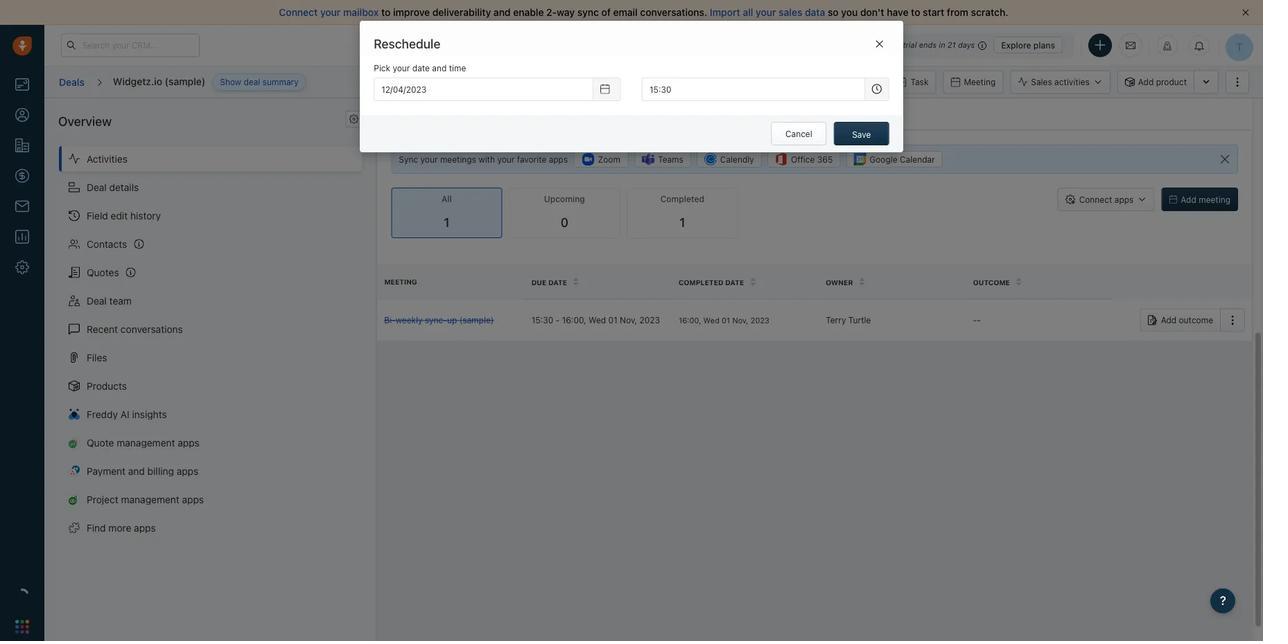 Task type: locate. For each thing, give the bounding box(es) containing it.
0 vertical spatial add
[[1138, 77, 1154, 87]]

add left product
[[1138, 77, 1154, 87]]

deal team
[[87, 295, 132, 307]]

meeting up weekly
[[384, 278, 417, 286]]

1 horizontal spatial wed
[[703, 316, 720, 325]]

2 - from the left
[[973, 316, 977, 325]]

2 to from the left
[[911, 7, 920, 18]]

) right tasks
[[476, 107, 479, 117]]

1 deal from the top
[[87, 182, 107, 193]]

2023
[[640, 316, 660, 325], [751, 316, 770, 325]]

0 horizontal spatial nov,
[[620, 316, 637, 325]]

of
[[601, 7, 611, 18]]

sales left data
[[779, 7, 802, 18]]

office 365
[[791, 155, 833, 164]]

improve
[[393, 7, 430, 18]]

None text field
[[642, 78, 865, 101]]

completed for completed date
[[679, 279, 724, 287]]

3 ( from the left
[[533, 107, 536, 117]]

history
[[130, 210, 161, 221]]

email button
[[761, 70, 810, 94]]

your right pick
[[393, 63, 410, 73]]

team
[[109, 295, 132, 307]]

calendly
[[720, 155, 754, 164]]

quote
[[87, 437, 114, 449]]

1 horizontal spatial 16:00,
[[679, 316, 701, 325]]

0 vertical spatial connect
[[279, 7, 318, 18]]

with
[[479, 155, 495, 164]]

your right sync
[[421, 155, 438, 164]]

0 horizontal spatial add
[[1138, 77, 1154, 87]]

2 vertical spatial add
[[1161, 316, 1177, 325]]

1 vertical spatial completed
[[679, 279, 724, 287]]

insights
[[132, 409, 167, 420]]

1 ) from the left
[[426, 107, 429, 117]]

15:30
[[532, 316, 553, 325]]

tasks
[[443, 107, 466, 117]]

0 vertical spatial sales
[[779, 7, 802, 18]]

0 horizontal spatial 01
[[608, 316, 618, 325]]

16:00,
[[562, 316, 586, 325], [679, 316, 701, 325]]

date right the due
[[548, 279, 567, 287]]

date for completed date
[[725, 279, 744, 287]]

1 vertical spatial and
[[432, 63, 447, 73]]

1 vertical spatial deal
[[87, 295, 107, 307]]

zoom
[[598, 155, 620, 164]]

-
[[556, 316, 560, 325], [973, 316, 977, 325], [977, 316, 981, 325]]

zoom button
[[574, 151, 629, 168]]

from
[[947, 7, 969, 18]]

1 vertical spatial (sample)
[[459, 316, 494, 325]]

(
[[417, 107, 420, 117], [468, 107, 472, 117], [533, 107, 536, 117]]

date up 16:00, wed 01 nov, 2023
[[725, 279, 744, 287]]

meeting down "days" in the top right of the page
[[964, 77, 996, 87]]

1 vertical spatial add
[[1181, 195, 1197, 205]]

add product
[[1138, 77, 1187, 87]]

overview
[[58, 114, 112, 129]]

upcoming
[[544, 195, 585, 204]]

0 horizontal spatial to
[[381, 7, 391, 18]]

to
[[381, 7, 391, 18], [911, 7, 920, 18]]

email
[[613, 7, 638, 18]]

date for due date
[[548, 279, 567, 287]]

meeting
[[964, 77, 996, 87], [384, 278, 417, 286]]

deals link
[[58, 71, 85, 93]]

plans
[[1034, 40, 1055, 50]]

completed for completed
[[660, 195, 704, 204]]

1 horizontal spatial connect
[[1079, 195, 1112, 205]]

( right tasks
[[468, 107, 472, 117]]

1 horizontal spatial and
[[432, 63, 447, 73]]

find
[[87, 523, 106, 534]]

(sample) right the up in the left of the page
[[459, 316, 494, 325]]

1 vertical spatial management
[[121, 494, 179, 506]]

create custom sales activity
[[588, 107, 704, 117]]

activity
[[673, 107, 704, 117]]

0 horizontal spatial )
[[426, 107, 429, 117]]

3 - from the left
[[977, 316, 981, 325]]

2 horizontal spatial and
[[494, 7, 511, 18]]

freddy
[[87, 409, 118, 420]]

reschedule
[[374, 36, 441, 51]]

0 vertical spatial and
[[494, 7, 511, 18]]

show
[[220, 77, 241, 87]]

management for quote
[[117, 437, 175, 449]]

0 horizontal spatial wed
[[589, 316, 606, 325]]

( right meetings
[[533, 107, 536, 117]]

favorite
[[517, 155, 547, 164]]

( for notes
[[417, 107, 420, 117]]

0
[[561, 215, 568, 230]]

scratch.
[[971, 7, 1008, 18]]

) right notes
[[426, 107, 429, 117]]

(sample) left show
[[165, 75, 205, 87]]

1 horizontal spatial date
[[548, 279, 567, 287]]

01
[[608, 316, 618, 325], [722, 316, 730, 325]]

0 vertical spatial deal
[[87, 182, 107, 193]]

) right meetings
[[541, 107, 544, 117]]

0 horizontal spatial 2023
[[640, 316, 660, 325]]

1 horizontal spatial sales
[[779, 7, 802, 18]]

1 ( from the left
[[417, 107, 420, 117]]

to left start
[[911, 7, 920, 18]]

deliverability
[[432, 7, 491, 18]]

2 deal from the top
[[87, 295, 107, 307]]

add for add meeting
[[1181, 195, 1197, 205]]

days
[[958, 41, 975, 50]]

apps
[[549, 155, 568, 164], [1115, 195, 1134, 205], [178, 437, 200, 449], [177, 466, 198, 477], [182, 494, 204, 506], [134, 523, 156, 534]]

1 horizontal spatial add
[[1161, 316, 1177, 325]]

office
[[791, 155, 815, 164]]

2 horizontal spatial (
[[533, 107, 536, 117]]

1 horizontal spatial (
[[468, 107, 472, 117]]

to right 'mailbox'
[[381, 7, 391, 18]]

add left outcome
[[1161, 316, 1177, 325]]

2 ( from the left
[[468, 107, 472, 117]]

completed up 16:00, wed 01 nov, 2023
[[679, 279, 724, 287]]

0 horizontal spatial date
[[412, 63, 430, 73]]

wed right 15:30
[[589, 316, 606, 325]]

deal
[[87, 182, 107, 193], [87, 295, 107, 307]]

find more apps
[[87, 523, 156, 534]]

)
[[426, 107, 429, 117], [476, 107, 479, 117], [541, 107, 544, 117]]

deal
[[244, 77, 260, 87]]

and left billing
[[128, 466, 145, 477]]

completed down teams
[[660, 195, 704, 204]]

show deal summary
[[220, 77, 299, 87]]

0 vertical spatial completed
[[660, 195, 704, 204]]

1 16:00, from the left
[[562, 316, 586, 325]]

0 horizontal spatial connect
[[279, 7, 318, 18]]

sync your meetings with your favorite apps
[[399, 155, 568, 164]]

meetings ( 1 )
[[493, 107, 544, 117]]

connect
[[279, 7, 318, 18], [1079, 195, 1112, 205]]

0 horizontal spatial (sample)
[[165, 75, 205, 87]]

1 - from the left
[[556, 316, 560, 325]]

1 horizontal spatial meeting
[[964, 77, 996, 87]]

( for tasks
[[468, 107, 472, 117]]

1 wed from the left
[[589, 316, 606, 325]]

quote management apps
[[87, 437, 200, 449]]

calendly button
[[697, 151, 762, 168]]

contacts
[[87, 238, 127, 250]]

0 horizontal spatial (
[[417, 107, 420, 117]]

deal for deal team
[[87, 295, 107, 307]]

activities
[[87, 153, 128, 165]]

your left 'mailbox'
[[320, 7, 341, 18]]

mailbox
[[343, 7, 379, 18]]

management up payment and billing apps
[[117, 437, 175, 449]]

mng settings image
[[349, 115, 359, 124]]

ai
[[121, 409, 129, 420]]

your
[[320, 7, 341, 18], [756, 7, 776, 18], [393, 63, 410, 73], [421, 155, 438, 164], [497, 155, 515, 164]]

1 horizontal spatial 01
[[722, 316, 730, 325]]

wed down completed date
[[703, 316, 720, 325]]

2 horizontal spatial add
[[1181, 195, 1197, 205]]

( right notes
[[417, 107, 420, 117]]

deal left details
[[87, 182, 107, 193]]

1 nov, from the left
[[620, 316, 637, 325]]

16:00, down completed date
[[679, 316, 701, 325]]

field edit history
[[87, 210, 161, 221]]

your inside reschedule dialog
[[393, 63, 410, 73]]

1 vertical spatial meeting
[[384, 278, 417, 286]]

date down reschedule
[[412, 63, 430, 73]]

0 vertical spatial management
[[117, 437, 175, 449]]

1 horizontal spatial )
[[476, 107, 479, 117]]

create
[[588, 107, 615, 117]]

0 horizontal spatial and
[[128, 466, 145, 477]]

2 horizontal spatial )
[[541, 107, 544, 117]]

2 2023 from the left
[[751, 316, 770, 325]]

meeting
[[1199, 195, 1231, 205]]

1 horizontal spatial nov,
[[732, 316, 748, 325]]

1 right tasks
[[472, 107, 476, 117]]

1 right meetings
[[536, 107, 541, 117]]

0 vertical spatial meeting
[[964, 77, 996, 87]]

0 horizontal spatial 16:00,
[[562, 316, 586, 325]]

2 horizontal spatial date
[[725, 279, 744, 287]]

Search your CRM... text field
[[61, 34, 200, 57]]

email image
[[1126, 40, 1136, 51]]

- for -
[[977, 316, 981, 325]]

bi-weekly sync-up (sample) link
[[384, 315, 518, 326]]

0 horizontal spatial sales
[[650, 107, 671, 117]]

sales activities button
[[1010, 70, 1117, 94], [1010, 70, 1111, 94]]

create custom sales activity link
[[572, 107, 704, 117]]

field
[[87, 210, 108, 221]]

connect for connect apps
[[1079, 195, 1112, 205]]

sales left activity
[[650, 107, 671, 117]]

1 horizontal spatial 2023
[[751, 316, 770, 325]]

and left time on the top of page
[[432, 63, 447, 73]]

0 horizontal spatial meeting
[[384, 278, 417, 286]]

import
[[710, 7, 740, 18]]

and left enable
[[494, 7, 511, 18]]

1 vertical spatial connect
[[1079, 195, 1112, 205]]

16:00, right 15:30
[[562, 316, 586, 325]]

1 down all
[[444, 215, 450, 230]]

connect your mailbox to improve deliverability and enable 2-way sync of email conversations. import all your sales data so you don't have to start from scratch.
[[279, 7, 1008, 18]]

sales
[[779, 7, 802, 18], [650, 107, 671, 117]]

- for 15:30
[[556, 316, 560, 325]]

add left meeting
[[1181, 195, 1197, 205]]

2 nov, from the left
[[732, 316, 748, 325]]

3 ) from the left
[[541, 107, 544, 117]]

1 horizontal spatial to
[[911, 7, 920, 18]]

deal left the team
[[87, 295, 107, 307]]

(sample)
[[165, 75, 205, 87], [459, 316, 494, 325]]

management down payment and billing apps
[[121, 494, 179, 506]]

) for tasks ( 1 )
[[476, 107, 479, 117]]

2 ) from the left
[[476, 107, 479, 117]]

save button
[[834, 122, 889, 146]]

billing
[[147, 466, 174, 477]]

sync
[[577, 7, 599, 18]]

connect apps button
[[1058, 188, 1155, 212], [1058, 188, 1155, 212]]

add outcome button
[[1140, 309, 1220, 332]]



Task type: vqa. For each thing, say whether or not it's contained in the screenshot.
sales activities
yes



Task type: describe. For each thing, give the bounding box(es) containing it.
notes ( 2 )
[[391, 107, 429, 117]]

don't
[[860, 7, 884, 18]]

way
[[557, 7, 575, 18]]

trial
[[903, 41, 917, 50]]

due date
[[532, 279, 567, 287]]

outcome
[[1179, 316, 1213, 325]]

cancel button
[[771, 122, 827, 146]]

2 wed from the left
[[703, 316, 720, 325]]

deal details
[[87, 182, 139, 193]]

1 2023 from the left
[[640, 316, 660, 325]]

0 vertical spatial (sample)
[[165, 75, 205, 87]]

) for meetings ( 1 )
[[541, 107, 544, 117]]

calendar
[[900, 155, 935, 164]]

time
[[449, 63, 466, 73]]

recent
[[87, 324, 118, 335]]

sales activities
[[1031, 77, 1090, 87]]

enable
[[513, 7, 544, 18]]

import all your sales data link
[[710, 7, 828, 18]]

date inside reschedule dialog
[[412, 63, 430, 73]]

( for meetings
[[533, 107, 536, 117]]

teams
[[658, 155, 683, 164]]

16:00, wed 01 nov, 2023
[[679, 316, 770, 325]]

terry
[[826, 316, 846, 325]]

explore
[[1001, 40, 1031, 50]]

payment
[[87, 466, 126, 477]]

your right all
[[756, 7, 776, 18]]

widgetz.io
[[113, 75, 162, 87]]

deals
[[59, 76, 85, 88]]

1 to from the left
[[381, 7, 391, 18]]

products
[[87, 381, 127, 392]]

task button
[[890, 70, 936, 94]]

--
[[973, 316, 981, 325]]

21
[[948, 41, 956, 50]]

recent conversations
[[87, 324, 183, 335]]

explore plans link
[[994, 37, 1063, 53]]

meeting inside button
[[964, 77, 996, 87]]

your for connect your mailbox to improve deliverability and enable 2-way sync of email conversations. import all your sales data so you don't have to start from scratch.
[[320, 7, 341, 18]]

office 365 button
[[767, 151, 840, 168]]

sales
[[1031, 77, 1052, 87]]

freshworks switcher image
[[15, 621, 29, 635]]

close image
[[1242, 9, 1249, 16]]

your right with on the top of page
[[497, 155, 515, 164]]

add for add product
[[1138, 77, 1154, 87]]

-- text field
[[374, 78, 593, 101]]

in
[[939, 41, 945, 50]]

all
[[743, 7, 753, 18]]

due
[[532, 279, 547, 287]]

meetings
[[440, 155, 476, 164]]

deal for deal details
[[87, 182, 107, 193]]

2 01 from the left
[[722, 316, 730, 325]]

1 01 from the left
[[608, 316, 618, 325]]

google calendar button
[[846, 151, 943, 168]]

you
[[841, 7, 858, 18]]

widgetz.io (sample)
[[113, 75, 205, 87]]

pick your date and time
[[374, 63, 466, 73]]

1 horizontal spatial (sample)
[[459, 316, 494, 325]]

owner
[[826, 279, 853, 287]]

reschedule dialog
[[360, 21, 903, 153]]

15:30 - 16:00, wed 01 nov, 2023
[[532, 316, 660, 325]]

data
[[805, 7, 825, 18]]

2 16:00, from the left
[[679, 316, 701, 325]]

add for add outcome
[[1161, 316, 1177, 325]]

meetings
[[493, 107, 531, 117]]

files
[[87, 352, 107, 364]]

teams button
[[635, 151, 691, 168]]

notes
[[391, 107, 415, 117]]

pick
[[374, 63, 390, 73]]

google calendar
[[870, 155, 935, 164]]

your
[[884, 41, 901, 50]]

add outcome
[[1161, 316, 1213, 325]]

outcome
[[973, 279, 1010, 287]]

sync-
[[425, 316, 447, 325]]

project
[[87, 494, 118, 506]]

2
[[420, 107, 426, 117]]

google
[[870, 155, 898, 164]]

add product button
[[1117, 70, 1194, 94]]

task
[[911, 77, 929, 87]]

tasks ( 1 )
[[443, 107, 479, 117]]

1 down teams
[[680, 215, 685, 230]]

2 vertical spatial and
[[128, 466, 145, 477]]

ends
[[919, 41, 937, 50]]

weekly
[[396, 316, 423, 325]]

sync
[[399, 155, 418, 164]]

management for project
[[121, 494, 179, 506]]

summary
[[263, 77, 299, 87]]

365
[[817, 155, 833, 164]]

2-
[[546, 7, 557, 18]]

save
[[852, 130, 871, 139]]

completed date
[[679, 279, 744, 287]]

details
[[109, 182, 139, 193]]

and inside reschedule dialog
[[432, 63, 447, 73]]

start
[[923, 7, 944, 18]]

add meeting button
[[1162, 188, 1238, 212]]

your for pick your date and time
[[393, 63, 410, 73]]

custom
[[617, 107, 648, 117]]

1 vertical spatial sales
[[650, 107, 671, 117]]

your for sync your meetings with your favorite apps
[[421, 155, 438, 164]]

connect for connect your mailbox to improve deliverability and enable 2-way sync of email conversations. import all your sales data so you don't have to start from scratch.
[[279, 7, 318, 18]]

terry turtle
[[826, 316, 871, 325]]

bi-weekly sync-up (sample)
[[384, 316, 494, 325]]

product
[[1156, 77, 1187, 87]]

) for notes ( 2 )
[[426, 107, 429, 117]]

bi-
[[384, 316, 396, 325]]

edit
[[111, 210, 128, 221]]



